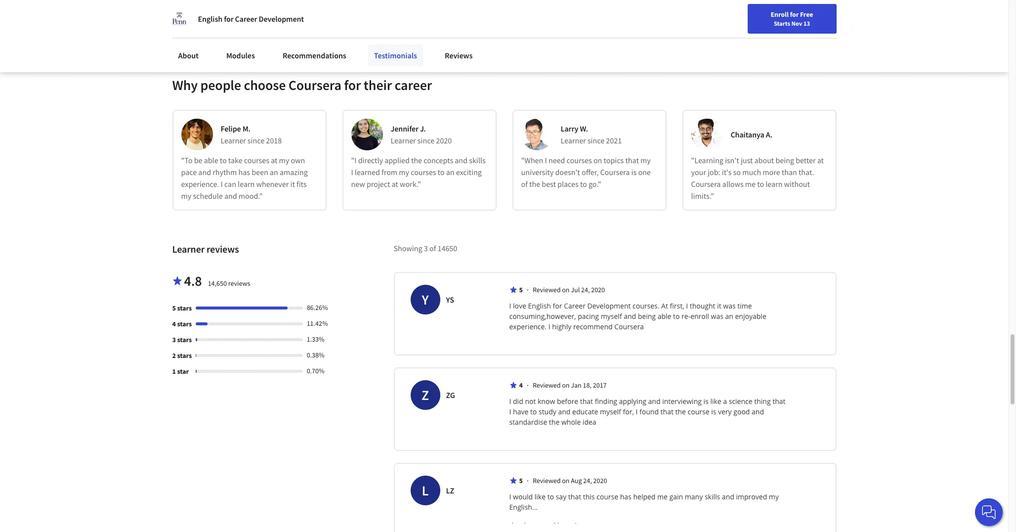Task type: vqa. For each thing, say whether or not it's contained in the screenshot.


Task type: describe. For each thing, give the bounding box(es) containing it.
coursera inside ""learning isn't just about being better at your job: it's so much more than that. coursera allows me to learn without limits.""
[[692, 179, 721, 189]]

like inside i did not know before that finding applying and interviewing is like a science thing that i have to study and educate myself for, i found that the course is very good and standardise the whole idea
[[711, 397, 722, 406]]

since for m.
[[248, 136, 265, 146]]

english button
[[802, 0, 861, 32]]

it's
[[722, 167, 732, 177]]

reviewed on jul 24, 2020
[[533, 285, 605, 294]]

an inside i love english for career development courses. at first, i thought it was time consuming,however, pacing myself and being able to re-enroll was an enjoyable experience. i highly recommend coursera
[[726, 312, 734, 321]]

english for career development
[[198, 14, 304, 24]]

2020 inside jennifer j. learner since 2020
[[436, 136, 452, 146]]

13
[[804, 19, 811, 27]]

testimonials link
[[368, 45, 423, 66]]

for inside i love english for career development courses. at first, i thought it was time consuming,however, pacing myself and being able to re-enroll was an enjoyable experience. i highly recommend coursera
[[553, 301, 562, 311]]

why people choose coursera for their career
[[172, 76, 432, 94]]

1
[[172, 367, 176, 376]]

"when
[[521, 155, 544, 165]]

jennifer j. learner since 2020
[[391, 124, 452, 146]]

say
[[556, 492, 567, 502]]

thought
[[690, 301, 716, 311]]

schedule
[[193, 191, 223, 201]]

experience. inside i love english for career development courses. at first, i thought it was time consuming,however, pacing myself and being able to re-enroll was an enjoyable experience. i highly recommend coursera
[[510, 322, 547, 331]]

5 for l
[[519, 476, 523, 485]]

i inside i would like to say that this course has helped me gain many skills and improved my english...
[[510, 492, 512, 502]]

why
[[172, 76, 198, 94]]

courses.
[[633, 301, 660, 311]]

and down thing
[[752, 407, 765, 417]]

"learning isn't just about being better at your job: it's so much more than that. coursera allows me to learn without limits."
[[692, 155, 824, 201]]

whenever
[[256, 179, 289, 189]]

"when i need courses on topics that my university doesn't offer, coursera is one of the best places to go."
[[521, 155, 651, 189]]

stars for 4 stars
[[177, 320, 192, 329]]

i would like to say that this course has helped me gain many skills and improved my english...
[[510, 492, 781, 512]]

applied
[[385, 155, 410, 165]]

1 horizontal spatial 3
[[424, 243, 428, 253]]

applying
[[619, 397, 647, 406]]

interviewing
[[663, 397, 702, 406]]

improved
[[737, 492, 768, 502]]

is inside "when i need courses on topics that my university doesn't offer, coursera is one of the best places to go."
[[632, 167, 637, 177]]

be
[[194, 155, 202, 165]]

0 horizontal spatial career
[[235, 14, 257, 24]]

career inside "link"
[[778, 11, 797, 20]]

university of pennsylvania image
[[172, 12, 186, 26]]

very
[[719, 407, 732, 417]]

2020 for l
[[594, 476, 607, 485]]

i love english for career development courses. at first, i thought it was time consuming,however, pacing myself and being able to re-enroll was an enjoyable experience. i highly recommend coursera
[[510, 301, 769, 331]]

star
[[177, 367, 189, 376]]

me inside i would like to say that this course has helped me gain many skills and improved my english...
[[658, 492, 668, 502]]

an inside "to be able to take courses at my own pace and rhythm has been an amazing experience. i can learn whenever it fits my schedule and mood."
[[270, 167, 278, 177]]

and down be
[[198, 167, 211, 177]]

before
[[557, 397, 579, 406]]

know
[[538, 397, 555, 406]]

larry
[[561, 124, 579, 134]]

doesn't
[[556, 167, 580, 177]]

recommendations link
[[277, 45, 352, 66]]

find
[[735, 11, 748, 20]]

gain
[[670, 492, 683, 502]]

been
[[252, 167, 268, 177]]

i left love on the bottom
[[510, 301, 512, 311]]

lz
[[446, 486, 454, 496]]

stars for 5 stars
[[177, 304, 192, 313]]

your inside "link"
[[749, 11, 762, 20]]

time
[[738, 301, 752, 311]]

nov
[[792, 19, 803, 27]]

and down can
[[224, 191, 237, 201]]

at inside "i directly applied the concepts and skills i learned from my courses to an exciting new project at work."
[[392, 179, 398, 189]]

my inside "when i need courses on topics that my university doesn't offer, coursera is one of the best places to go."
[[641, 155, 651, 165]]

my inside i would like to say that this course has helped me gain many skills and improved my english...
[[769, 492, 779, 502]]

directly
[[358, 155, 383, 165]]

find your new career
[[735, 11, 797, 20]]

skills inside "i directly applied the concepts and skills i learned from my courses to an exciting new project at work."
[[469, 155, 486, 165]]

it inside i love english for career development courses. at first, i thought it was time consuming,however, pacing myself and being able to re-enroll was an enjoyable experience. i highly recommend coursera
[[718, 301, 722, 311]]

showing 3 of 14650
[[394, 243, 458, 253]]

courses inside "when i need courses on topics that my university doesn't offer, coursera is one of the best places to go."
[[567, 155, 592, 165]]

good
[[734, 407, 750, 417]]

isn't
[[725, 155, 740, 165]]

coursera down the recommendations link
[[289, 76, 342, 94]]

the down interviewing
[[676, 407, 686, 417]]

study
[[539, 407, 557, 417]]

on inside "when i need courses on topics that my university doesn't offer, coursera is one of the best places to go."
[[594, 155, 602, 165]]

being inside ""learning isn't just about being better at your job: it's so much more than that. coursera allows me to learn without limits.""
[[776, 155, 795, 165]]

you
[[530, 521, 542, 530]]

to inside i did not know before that finding applying and interviewing is like a science thing that i have to study and educate myself for, i found that the course is very good and standardise the whole idea
[[531, 407, 537, 417]]

amazing
[[280, 167, 308, 177]]

to inside i love english for career development courses. at first, i thought it was time consuming,however, pacing myself and being able to re-enroll was an enjoyable experience. i highly recommend coursera
[[674, 312, 680, 321]]

modules link
[[221, 45, 261, 66]]

86.26%
[[307, 303, 328, 312]]

on for z
[[562, 381, 570, 390]]

since for w.
[[588, 136, 605, 146]]

14650
[[438, 243, 458, 253]]

reviews
[[445, 50, 473, 60]]

it inside thank you and keep it up...
[[575, 521, 579, 530]]

2 stars
[[172, 351, 192, 360]]

work."
[[400, 179, 421, 189]]

the inside "i directly applied the concepts and skills i learned from my courses to an exciting new project at work."
[[411, 155, 422, 165]]

at for courses
[[271, 155, 278, 165]]

stars for 2 stars
[[177, 351, 192, 360]]

24, for l
[[584, 476, 592, 485]]

best
[[542, 179, 556, 189]]

courses inside "to be able to take courses at my own pace and rhythm has been an amazing experience. i can learn whenever it fits my schedule and mood."
[[244, 155, 269, 165]]

that inside i would like to say that this course has helped me gain many skills and improved my english...
[[569, 492, 582, 502]]

the down study
[[549, 418, 560, 427]]

felipe
[[221, 124, 241, 134]]

enjoyable
[[736, 312, 767, 321]]

new
[[351, 179, 365, 189]]

zg
[[446, 390, 455, 400]]

stars for 3 stars
[[177, 335, 192, 344]]

courses inside "i directly applied the concepts and skills i learned from my courses to an exciting new project at work."
[[411, 167, 436, 177]]

skills inside i would like to say that this course has helped me gain many skills and improved my english...
[[705, 492, 721, 502]]

2020 for y
[[592, 285, 605, 294]]

i right for,
[[636, 407, 638, 417]]

my left own
[[279, 155, 289, 165]]

that right thing
[[773, 397, 786, 406]]

i left have
[[510, 407, 512, 417]]

highly
[[552, 322, 572, 331]]

an inside "i directly applied the concepts and skills i learned from my courses to an exciting new project at work."
[[446, 167, 455, 177]]

course inside i did not know before that finding applying and interviewing is like a science thing that i have to study and educate myself for, i found that the course is very good and standardise the whole idea
[[688, 407, 710, 417]]

reviewed for l
[[533, 476, 561, 485]]

me inside ""learning isn't just about being better at your job: it's so much more than that. coursera allows me to learn without limits.""
[[746, 179, 756, 189]]

whole
[[562, 418, 581, 427]]

show 6 more button
[[172, 11, 227, 29]]

3 stars
[[172, 335, 192, 344]]

myself inside i love english for career development courses. at first, i thought it was time consuming,however, pacing myself and being able to re-enroll was an enjoyable experience. i highly recommend coursera
[[601, 312, 622, 321]]

"to
[[181, 155, 193, 165]]

4 for 4 stars
[[172, 320, 176, 329]]

4.8
[[184, 272, 202, 290]]

0.70%
[[307, 367, 325, 375]]

to inside ""learning isn't just about being better at your job: it's so much more than that. coursera allows me to learn without limits.""
[[758, 179, 765, 189]]

that right found
[[661, 407, 674, 417]]

learner for jennifer
[[391, 136, 416, 146]]

course inside i would like to say that this course has helped me gain many skills and improved my english...
[[597, 492, 619, 502]]

learn for more
[[766, 179, 783, 189]]

reviews for 14,650 reviews
[[228, 279, 250, 288]]

thing
[[755, 397, 771, 406]]

0.38%
[[307, 351, 325, 360]]

1 vertical spatial was
[[711, 312, 724, 321]]

job:
[[708, 167, 721, 177]]

aug
[[571, 476, 582, 485]]

reviewed for y
[[533, 285, 561, 294]]

myself inside i did not know before that finding applying and interviewing is like a science thing that i have to study and educate myself for, i found that the course is very good and standardise the whole idea
[[600, 407, 622, 417]]

2
[[172, 351, 176, 360]]

0 horizontal spatial 3
[[172, 335, 176, 344]]

recommend
[[574, 322, 613, 331]]

showing
[[394, 243, 423, 253]]

a
[[724, 397, 727, 406]]

y
[[422, 291, 429, 309]]

learner for larry
[[561, 136, 586, 146]]

5 for y
[[519, 285, 523, 294]]

my left schedule
[[181, 191, 191, 201]]

able inside "to be able to take courses at my own pace and rhythm has been an amazing experience. i can learn whenever it fits my schedule and mood."
[[204, 155, 218, 165]]

2017
[[593, 381, 607, 390]]

for right 6 at the left of page
[[224, 14, 234, 24]]

l
[[422, 482, 429, 500]]

"learning
[[692, 155, 724, 165]]

can
[[224, 179, 236, 189]]

choose
[[244, 76, 286, 94]]

show 6 more
[[180, 15, 219, 24]]

at for better
[[818, 155, 824, 165]]

6
[[198, 15, 202, 24]]

and inside thank you and keep it up...
[[544, 521, 556, 530]]

2021
[[606, 136, 622, 146]]

more inside ""learning isn't just about being better at your job: it's so much more than that. coursera allows me to learn without limits.""
[[763, 167, 781, 177]]

felipe m. learner since 2018
[[221, 124, 282, 146]]

and inside i would like to say that this course has helped me gain many skills and improved my english...
[[722, 492, 735, 502]]

not
[[525, 397, 536, 406]]

than
[[782, 167, 798, 177]]

and down before
[[559, 407, 571, 417]]

english for english for career development
[[198, 14, 223, 24]]

has inside i would like to say that this course has helped me gain many skills and improved my english...
[[620, 492, 632, 502]]

collection element
[[166, 0, 843, 45]]

career inside i love english for career development courses. at first, i thought it was time consuming,however, pacing myself and being able to re-enroll was an enjoyable experience. i highly recommend coursera
[[564, 301, 586, 311]]

i inside "when i need courses on topics that my university doesn't offer, coursera is one of the best places to go."
[[545, 155, 547, 165]]



Task type: locate. For each thing, give the bounding box(es) containing it.
1 horizontal spatial is
[[704, 397, 709, 406]]

modules
[[226, 50, 255, 60]]

0 horizontal spatial me
[[658, 492, 668, 502]]

0 vertical spatial skills
[[469, 155, 486, 165]]

4 for 4
[[519, 381, 523, 390]]

0 horizontal spatial it
[[290, 179, 295, 189]]

stars
[[177, 304, 192, 313], [177, 320, 192, 329], [177, 335, 192, 344], [177, 351, 192, 360]]

0 horizontal spatial of
[[430, 243, 436, 253]]

the right applied
[[411, 155, 422, 165]]

2 horizontal spatial is
[[712, 407, 717, 417]]

your right find
[[749, 11, 762, 20]]

1 vertical spatial 24,
[[584, 476, 592, 485]]

0 vertical spatial course
[[688, 407, 710, 417]]

since for j.
[[418, 136, 435, 146]]

4 up did
[[519, 381, 523, 390]]

since down the j.
[[418, 136, 435, 146]]

english for english
[[820, 11, 844, 21]]

able inside i love english for career development courses. at first, i thought it was time consuming,however, pacing myself and being able to re-enroll was an enjoyable experience. i highly recommend coursera
[[658, 312, 672, 321]]

at right better
[[818, 155, 824, 165]]

an up whenever
[[270, 167, 278, 177]]

so
[[734, 167, 741, 177]]

your inside ""learning isn't just about being better at your job: it's so much more than that. coursera allows me to learn without limits.""
[[692, 167, 707, 177]]

courses up the offer, on the right of page
[[567, 155, 592, 165]]

chat with us image
[[982, 504, 997, 520]]

learner inside felipe m. learner since 2018
[[221, 136, 246, 146]]

1 vertical spatial 2020
[[592, 285, 605, 294]]

enroll
[[691, 312, 710, 321]]

1 vertical spatial reviews
[[228, 279, 250, 288]]

learner
[[221, 136, 246, 146], [391, 136, 416, 146], [561, 136, 586, 146], [172, 243, 205, 255]]

for inside enroll for free starts nov 13
[[790, 10, 799, 19]]

learn for has
[[238, 179, 255, 189]]

0 horizontal spatial has
[[239, 167, 250, 177]]

to inside "i directly applied the concepts and skills i learned from my courses to an exciting new project at work."
[[438, 167, 445, 177]]

0 horizontal spatial experience.
[[181, 179, 219, 189]]

course right this
[[597, 492, 619, 502]]

jennifer
[[391, 124, 419, 134]]

0 horizontal spatial skills
[[469, 155, 486, 165]]

found
[[640, 407, 659, 417]]

first,
[[670, 301, 685, 311]]

0 horizontal spatial like
[[535, 492, 546, 502]]

learner down jennifer
[[391, 136, 416, 146]]

reviews
[[207, 243, 239, 255], [228, 279, 250, 288]]

english inside english button
[[820, 11, 844, 21]]

0 vertical spatial experience.
[[181, 179, 219, 189]]

1 horizontal spatial able
[[658, 312, 672, 321]]

i inside "i directly applied the concepts and skills i learned from my courses to an exciting new project at work."
[[351, 167, 353, 177]]

1 star
[[172, 367, 189, 376]]

0 vertical spatial being
[[776, 155, 795, 165]]

0 vertical spatial 5
[[519, 285, 523, 294]]

learn down than
[[766, 179, 783, 189]]

coursera inside i love english for career development courses. at first, i thought it was time consuming,however, pacing myself and being able to re-enroll was an enjoyable experience. i highly recommend coursera
[[615, 322, 644, 331]]

on for l
[[562, 476, 570, 485]]

experience. down the consuming,however, on the right
[[510, 322, 547, 331]]

that right say
[[569, 492, 582, 502]]

0 horizontal spatial is
[[632, 167, 637, 177]]

4 stars from the top
[[177, 351, 192, 360]]

career up modules
[[235, 14, 257, 24]]

learner inside larry w. learner since 2021
[[561, 136, 586, 146]]

at down the from
[[392, 179, 398, 189]]

courses
[[244, 155, 269, 165], [567, 155, 592, 165], [411, 167, 436, 177]]

was
[[724, 301, 736, 311], [711, 312, 724, 321]]

1 vertical spatial more
[[763, 167, 781, 177]]

0 horizontal spatial english
[[198, 14, 223, 24]]

development inside i love english for career development courses. at first, i thought it was time consuming,however, pacing myself and being able to re-enroll was an enjoyable experience. i highly recommend coursera
[[588, 301, 631, 311]]

courses up work."
[[411, 167, 436, 177]]

about
[[755, 155, 775, 165]]

1 vertical spatial 3
[[172, 335, 176, 344]]

0 vertical spatial 4
[[172, 320, 176, 329]]

i down "i
[[351, 167, 353, 177]]

and left the improved
[[722, 492, 735, 502]]

career down jul on the right bottom of page
[[564, 301, 586, 311]]

larry w. learner since 2021
[[561, 124, 622, 146]]

1 vertical spatial being
[[638, 312, 656, 321]]

1 vertical spatial development
[[588, 301, 631, 311]]

to up rhythm
[[220, 155, 227, 165]]

1 horizontal spatial course
[[688, 407, 710, 417]]

0 horizontal spatial your
[[692, 167, 707, 177]]

being up than
[[776, 155, 795, 165]]

for up nov
[[790, 10, 799, 19]]

i left would
[[510, 492, 512, 502]]

recommendations
[[283, 50, 347, 60]]

of inside "when i need courses on topics that my university doesn't offer, coursera is one of the best places to go."
[[521, 179, 528, 189]]

since inside jennifer j. learner since 2020
[[418, 136, 435, 146]]

my right the improved
[[769, 492, 779, 502]]

1 stars from the top
[[177, 304, 192, 313]]

1 horizontal spatial experience.
[[510, 322, 547, 331]]

allows
[[723, 179, 744, 189]]

0 horizontal spatial more
[[203, 15, 219, 24]]

0 vertical spatial me
[[746, 179, 756, 189]]

like
[[711, 397, 722, 406], [535, 492, 546, 502]]

myself down finding
[[600, 407, 622, 417]]

like left 'a'
[[711, 397, 722, 406]]

have
[[513, 407, 529, 417]]

learner down felipe
[[221, 136, 246, 146]]

1 vertical spatial reviewed
[[533, 381, 561, 390]]

stars up 4 stars
[[177, 304, 192, 313]]

5 up 4 stars
[[172, 304, 176, 313]]

1 horizontal spatial it
[[575, 521, 579, 530]]

2 horizontal spatial career
[[778, 11, 797, 20]]

learn inside ""learning isn't just about being better at your job: it's so much more than that. coursera allows me to learn without limits.""
[[766, 179, 783, 189]]

able down at
[[658, 312, 672, 321]]

re-
[[682, 312, 691, 321]]

to left say
[[548, 492, 554, 502]]

2 horizontal spatial at
[[818, 155, 824, 165]]

z
[[422, 386, 429, 404]]

to
[[220, 155, 227, 165], [438, 167, 445, 177], [580, 179, 587, 189], [758, 179, 765, 189], [674, 312, 680, 321], [531, 407, 537, 417], [548, 492, 554, 502]]

learned
[[355, 167, 380, 177]]

1 horizontal spatial learn
[[766, 179, 783, 189]]

i inside "to be able to take courses at my own pace and rhythm has been an amazing experience. i can learn whenever it fits my schedule and mood."
[[221, 179, 223, 189]]

english right the show
[[198, 14, 223, 24]]

coursera inside "when i need courses on topics that my university doesn't offer, coursera is one of the best places to go."
[[601, 167, 630, 177]]

1 vertical spatial course
[[597, 492, 619, 502]]

coursera down 'courses.'
[[615, 322, 644, 331]]

2 vertical spatial 5
[[519, 476, 523, 485]]

2 vertical spatial 2020
[[594, 476, 607, 485]]

on left aug on the right of page
[[562, 476, 570, 485]]

1 horizontal spatial at
[[392, 179, 398, 189]]

4 up 3 stars
[[172, 320, 176, 329]]

1 vertical spatial your
[[692, 167, 707, 177]]

1 since from the left
[[248, 136, 265, 146]]

an left "enjoyable"
[[726, 312, 734, 321]]

it right 'thought'
[[718, 301, 722, 311]]

this
[[583, 492, 595, 502]]

w.
[[580, 124, 588, 134]]

1 vertical spatial of
[[430, 243, 436, 253]]

coursera down "topics"
[[601, 167, 630, 177]]

helped
[[634, 492, 656, 502]]

learn up the mood."
[[238, 179, 255, 189]]

without
[[785, 179, 810, 189]]

since inside felipe m. learner since 2018
[[248, 136, 265, 146]]

0 vertical spatial reviewed
[[533, 285, 561, 294]]

0 horizontal spatial able
[[204, 155, 218, 165]]

learner up 4.8
[[172, 243, 205, 255]]

2 since from the left
[[418, 136, 435, 146]]

experience.
[[181, 179, 219, 189], [510, 322, 547, 331]]

much
[[743, 167, 762, 177]]

that
[[626, 155, 639, 165], [580, 397, 593, 406], [773, 397, 786, 406], [661, 407, 674, 417], [569, 492, 582, 502]]

my inside "i directly applied the concepts and skills i learned from my courses to an exciting new project at work."
[[399, 167, 409, 177]]

reviews up the 14,650
[[207, 243, 239, 255]]

since inside larry w. learner since 2021
[[588, 136, 605, 146]]

i
[[545, 155, 547, 165], [351, 167, 353, 177], [221, 179, 223, 189], [510, 301, 512, 311], [686, 301, 688, 311], [549, 322, 551, 331], [510, 397, 512, 406], [510, 407, 512, 417], [636, 407, 638, 417], [510, 492, 512, 502]]

english right free
[[820, 11, 844, 21]]

ys
[[446, 295, 454, 305]]

3 reviewed from the top
[[533, 476, 561, 485]]

to inside i would like to say that this course has helped me gain many skills and improved my english...
[[548, 492, 554, 502]]

0 horizontal spatial being
[[638, 312, 656, 321]]

1 horizontal spatial an
[[446, 167, 455, 177]]

more down the about
[[763, 167, 781, 177]]

the inside "when i need courses on topics that my university doesn't offer, coursera is one of the best places to go."
[[530, 179, 541, 189]]

0 vertical spatial reviews
[[207, 243, 239, 255]]

my up the one
[[641, 155, 651, 165]]

testimonials
[[374, 50, 417, 60]]

"to be able to take courses at my own pace and rhythm has been an amazing experience. i can learn whenever it fits my schedule and mood."
[[181, 155, 308, 201]]

to left re-
[[674, 312, 680, 321]]

of
[[521, 179, 528, 189], [430, 243, 436, 253]]

to down concepts
[[438, 167, 445, 177]]

1 vertical spatial 4
[[519, 381, 523, 390]]

reviews link
[[439, 45, 479, 66]]

own
[[291, 155, 305, 165]]

0 vertical spatial 2020
[[436, 136, 452, 146]]

0 vertical spatial was
[[724, 301, 736, 311]]

able
[[204, 155, 218, 165], [658, 312, 672, 321]]

1 horizontal spatial development
[[588, 301, 631, 311]]

concepts
[[424, 155, 454, 165]]

0 vertical spatial able
[[204, 155, 218, 165]]

5 up would
[[519, 476, 523, 485]]

english inside i love english for career development courses. at first, i thought it was time consuming,however, pacing myself and being able to re-enroll was an enjoyable experience. i highly recommend coursera
[[528, 301, 551, 311]]

it
[[290, 179, 295, 189], [718, 301, 722, 311], [575, 521, 579, 530]]

i down the consuming,however, on the right
[[549, 322, 551, 331]]

2 vertical spatial reviewed
[[533, 476, 561, 485]]

1 horizontal spatial more
[[763, 167, 781, 177]]

stars up 3 stars
[[177, 320, 192, 329]]

chaitanya a.
[[731, 130, 773, 140]]

0 horizontal spatial at
[[271, 155, 278, 165]]

14,650 reviews
[[208, 279, 250, 288]]

jan
[[571, 381, 582, 390]]

2 reviewed from the top
[[533, 381, 561, 390]]

1 horizontal spatial career
[[564, 301, 586, 311]]

learner inside jennifer j. learner since 2020
[[391, 136, 416, 146]]

development up the recommendations link
[[259, 14, 304, 24]]

1 vertical spatial able
[[658, 312, 672, 321]]

idea
[[583, 418, 597, 427]]

my
[[279, 155, 289, 165], [641, 155, 651, 165], [399, 167, 409, 177], [181, 191, 191, 201], [769, 492, 779, 502]]

of left 14650
[[430, 243, 436, 253]]

i left need
[[545, 155, 547, 165]]

0 vertical spatial 24,
[[582, 285, 590, 294]]

1 horizontal spatial like
[[711, 397, 722, 406]]

was left time
[[724, 301, 736, 311]]

that up the one
[[626, 155, 639, 165]]

show
[[180, 15, 197, 24]]

1 horizontal spatial skills
[[705, 492, 721, 502]]

1 horizontal spatial courses
[[411, 167, 436, 177]]

for left their
[[344, 76, 361, 94]]

limits."
[[692, 191, 715, 201]]

of down university at the right top of page
[[521, 179, 528, 189]]

0 vertical spatial of
[[521, 179, 528, 189]]

the down university at the right top of page
[[530, 179, 541, 189]]

standardise
[[510, 418, 548, 427]]

love
[[513, 301, 527, 311]]

2 horizontal spatial english
[[820, 11, 844, 21]]

consuming,however,
[[510, 312, 576, 321]]

development up pacing
[[588, 301, 631, 311]]

and up exciting
[[455, 155, 468, 165]]

that inside "when i need courses on topics that my university doesn't offer, coursera is one of the best places to go."
[[626, 155, 639, 165]]

on left jan
[[562, 381, 570, 390]]

0 vertical spatial has
[[239, 167, 250, 177]]

1 horizontal spatial your
[[749, 11, 762, 20]]

is left 'a'
[[704, 397, 709, 406]]

2 horizontal spatial an
[[726, 312, 734, 321]]

coursera up limits."
[[692, 179, 721, 189]]

at
[[271, 155, 278, 165], [818, 155, 824, 165], [392, 179, 398, 189]]

2 vertical spatial it
[[575, 521, 579, 530]]

1 vertical spatial has
[[620, 492, 632, 502]]

me
[[746, 179, 756, 189], [658, 492, 668, 502]]

0 vertical spatial more
[[203, 15, 219, 24]]

at
[[662, 301, 669, 311]]

4 stars
[[172, 320, 192, 329]]

topics
[[604, 155, 624, 165]]

at inside ""learning isn't just about being better at your job: it's so much more than that. coursera allows me to learn without limits.""
[[818, 155, 824, 165]]

0 vertical spatial like
[[711, 397, 722, 406]]

0 vertical spatial development
[[259, 14, 304, 24]]

at inside "to be able to take courses at my own pace and rhythm has been an amazing experience. i can learn whenever it fits my schedule and mood."
[[271, 155, 278, 165]]

me left gain
[[658, 492, 668, 502]]

i right first,
[[686, 301, 688, 311]]

since down m. on the left
[[248, 136, 265, 146]]

3 since from the left
[[588, 136, 605, 146]]

learn inside "to be able to take courses at my own pace and rhythm has been an amazing experience. i can learn whenever it fits my schedule and mood."
[[238, 179, 255, 189]]

up...
[[581, 521, 595, 530]]

0 horizontal spatial since
[[248, 136, 265, 146]]

i left did
[[510, 397, 512, 406]]

more inside button
[[203, 15, 219, 24]]

1 horizontal spatial since
[[418, 136, 435, 146]]

2020 right jul on the right bottom of page
[[592, 285, 605, 294]]

your
[[749, 11, 762, 20], [692, 167, 707, 177]]

1 horizontal spatial being
[[776, 155, 795, 165]]

to inside "to be able to take courses at my own pace and rhythm has been an amazing experience. i can learn whenever it fits my schedule and mood."
[[220, 155, 227, 165]]

offer,
[[582, 167, 599, 177]]

24, right jul on the right bottom of page
[[582, 285, 590, 294]]

0 horizontal spatial learn
[[238, 179, 255, 189]]

myself up recommend
[[601, 312, 622, 321]]

1 vertical spatial is
[[704, 397, 709, 406]]

career right the new
[[778, 11, 797, 20]]

2 vertical spatial is
[[712, 407, 717, 417]]

it left fits
[[290, 179, 295, 189]]

course down interviewing
[[688, 407, 710, 417]]

and inside "i directly applied the concepts and skills i learned from my courses to an exciting new project at work."
[[455, 155, 468, 165]]

3 right showing at the top left of page
[[424, 243, 428, 253]]

3
[[424, 243, 428, 253], [172, 335, 176, 344]]

1 vertical spatial it
[[718, 301, 722, 311]]

that up "educate"
[[580, 397, 593, 406]]

being inside i love english for career development courses. at first, i thought it was time consuming,however, pacing myself and being able to re-enroll was an enjoyable experience. i highly recommend coursera
[[638, 312, 656, 321]]

3 stars from the top
[[177, 335, 192, 344]]

like inside i would like to say that this course has helped me gain many skills and improved my english...
[[535, 492, 546, 502]]

1 reviewed from the top
[[533, 285, 561, 294]]

and
[[455, 155, 468, 165], [198, 167, 211, 177], [224, 191, 237, 201], [624, 312, 637, 321], [649, 397, 661, 406], [559, 407, 571, 417], [752, 407, 765, 417], [722, 492, 735, 502], [544, 521, 556, 530]]

to down not on the right of page
[[531, 407, 537, 417]]

has inside "to be able to take courses at my own pace and rhythm has been an amazing experience. i can learn whenever it fits my schedule and mood."
[[239, 167, 250, 177]]

0 vertical spatial your
[[749, 11, 762, 20]]

and inside i love english for career development courses. at first, i thought it was time consuming,however, pacing myself and being able to re-enroll was an enjoyable experience. i highly recommend coursera
[[624, 312, 637, 321]]

14,650
[[208, 279, 227, 288]]

on up the offer, on the right of page
[[594, 155, 602, 165]]

exciting
[[456, 167, 482, 177]]

0 horizontal spatial an
[[270, 167, 278, 177]]

course
[[688, 407, 710, 417], [597, 492, 619, 502]]

1 horizontal spatial of
[[521, 179, 528, 189]]

24, right aug on the right of page
[[584, 476, 592, 485]]

it inside "to be able to take courses at my own pace and rhythm has been an amazing experience. i can learn whenever it fits my schedule and mood."
[[290, 179, 295, 189]]

1 vertical spatial skills
[[705, 492, 721, 502]]

that.
[[799, 167, 815, 177]]

1 horizontal spatial me
[[746, 179, 756, 189]]

it left up...
[[575, 521, 579, 530]]

skills right many
[[705, 492, 721, 502]]

j.
[[420, 124, 426, 134]]

i did not know before that finding applying and interviewing is like a science thing that i have to study and educate myself for, i found that the course is very good and standardise the whole idea
[[510, 397, 788, 427]]

experience. inside "to be able to take courses at my own pace and rhythm has been an amazing experience. i can learn whenever it fits my schedule and mood."
[[181, 179, 219, 189]]

people
[[201, 76, 241, 94]]

reviewed up the 'know'
[[533, 381, 561, 390]]

reviews for learner reviews
[[207, 243, 239, 255]]

career
[[395, 76, 432, 94]]

my up work."
[[399, 167, 409, 177]]

0 vertical spatial is
[[632, 167, 637, 177]]

2020 up this
[[594, 476, 607, 485]]

0 horizontal spatial courses
[[244, 155, 269, 165]]

stars down 4 stars
[[177, 335, 192, 344]]

to left go."
[[580, 179, 587, 189]]

1 learn from the left
[[238, 179, 255, 189]]

2 horizontal spatial since
[[588, 136, 605, 146]]

1 vertical spatial me
[[658, 492, 668, 502]]

0 horizontal spatial course
[[597, 492, 619, 502]]

enroll
[[771, 10, 789, 19]]

has down "take"
[[239, 167, 250, 177]]

1 vertical spatial myself
[[600, 407, 622, 417]]

0 horizontal spatial 4
[[172, 320, 176, 329]]

english...
[[510, 503, 538, 512]]

reviewed for z
[[533, 381, 561, 390]]

24, for y
[[582, 285, 590, 294]]

and up found
[[649, 397, 661, 406]]

4
[[172, 320, 176, 329], [519, 381, 523, 390]]

thank
[[510, 521, 528, 530]]

learner for felipe
[[221, 136, 246, 146]]

1 vertical spatial 5
[[172, 304, 176, 313]]

their
[[364, 76, 392, 94]]

to inside "when i need courses on topics that my university doesn't offer, coursera is one of the best places to go."
[[580, 179, 587, 189]]

1 vertical spatial like
[[535, 492, 546, 502]]

2 horizontal spatial it
[[718, 301, 722, 311]]

stars right 2
[[177, 351, 192, 360]]

1 vertical spatial experience.
[[510, 322, 547, 331]]

was right enroll
[[711, 312, 724, 321]]

None search field
[[141, 6, 378, 26]]

mood."
[[239, 191, 263, 201]]

5 up love on the bottom
[[519, 285, 523, 294]]

1 horizontal spatial has
[[620, 492, 632, 502]]

0 vertical spatial myself
[[601, 312, 622, 321]]

3 up 2
[[172, 335, 176, 344]]

for up the consuming,however, on the right
[[553, 301, 562, 311]]

2 stars from the top
[[177, 320, 192, 329]]

5 stars
[[172, 304, 192, 313]]

thank you and keep it up...
[[510, 521, 737, 532]]

on for y
[[562, 285, 570, 294]]

is left the one
[[632, 167, 637, 177]]

has left helped
[[620, 492, 632, 502]]

1 horizontal spatial english
[[528, 301, 551, 311]]

and right the 'you'
[[544, 521, 556, 530]]

2 learn from the left
[[766, 179, 783, 189]]



